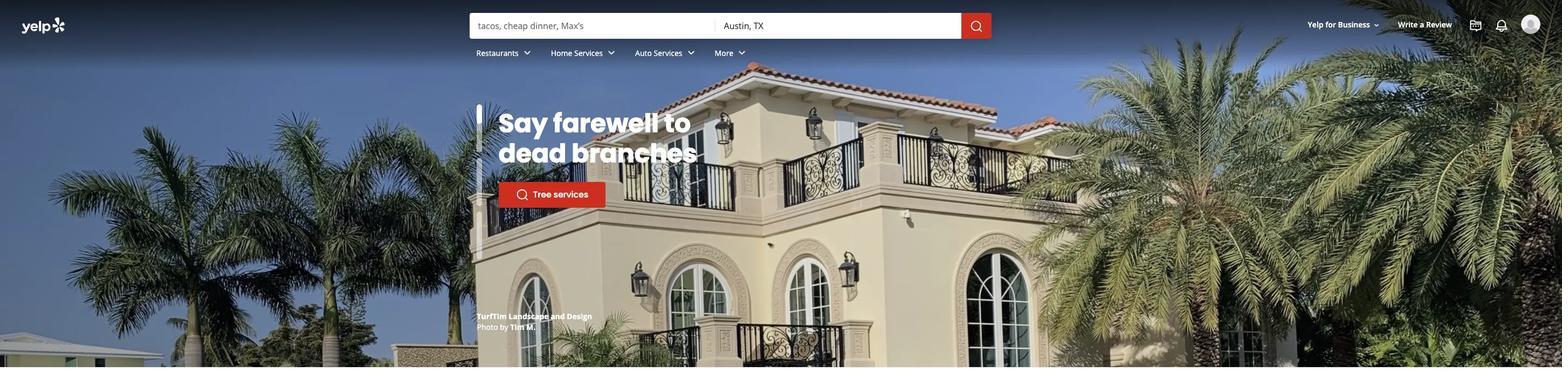 Task type: vqa. For each thing, say whether or not it's contained in the screenshot.
mini to the bottom
no



Task type: locate. For each thing, give the bounding box(es) containing it.
tree services
[[533, 189, 588, 201]]

home services link
[[542, 39, 627, 70]]

services right "home"
[[574, 48, 603, 58]]

1 none field from the left
[[478, 20, 707, 32]]

say farewell to dead branches
[[499, 106, 697, 172]]

business categories element
[[468, 39, 1541, 70]]

24 chevron down v2 image right more
[[736, 47, 749, 60]]

business
[[1338, 20, 1370, 30]]

turftim landscape and design photo by tim m.
[[477, 312, 592, 333]]

services inside auto services link
[[654, 48, 683, 58]]

1 24 chevron down v2 image from the left
[[521, 47, 534, 60]]

farewell
[[553, 106, 659, 142]]

24 chevron down v2 image inside auto services link
[[685, 47, 698, 60]]

auto services
[[635, 48, 683, 58]]

1 horizontal spatial none field
[[724, 20, 953, 32]]

0 horizontal spatial none field
[[478, 20, 707, 32]]

yelp for business button
[[1304, 15, 1386, 35]]

search image
[[970, 20, 983, 33]]

0 horizontal spatial services
[[574, 48, 603, 58]]

services inside home services link
[[574, 48, 603, 58]]

for
[[1326, 20, 1336, 30]]

to
[[664, 106, 691, 142]]

24 chevron down v2 image left auto
[[605, 47, 618, 60]]

4 24 chevron down v2 image from the left
[[736, 47, 749, 60]]

24 search v2 image
[[516, 189, 529, 202]]

2 24 chevron down v2 image from the left
[[605, 47, 618, 60]]

Near text field
[[724, 20, 953, 32]]

review
[[1427, 20, 1452, 30]]

2 services from the left
[[654, 48, 683, 58]]

turftim landscape and design link
[[477, 312, 592, 322]]

dead
[[499, 136, 566, 172]]

notifications image
[[1496, 19, 1509, 32]]

tree services link
[[499, 182, 606, 208]]

24 chevron down v2 image inside more link
[[736, 47, 749, 60]]

services
[[574, 48, 603, 58], [654, 48, 683, 58]]

say
[[499, 106, 548, 142]]

24 chevron down v2 image right auto services
[[685, 47, 698, 60]]

explore banner section banner
[[0, 0, 1562, 368]]

and
[[551, 312, 565, 322]]

1 services from the left
[[574, 48, 603, 58]]

projects image
[[1470, 19, 1483, 32]]

24 chevron down v2 image inside restaurants "link"
[[521, 47, 534, 60]]

bjord u. image
[[1522, 15, 1541, 34]]

24 chevron down v2 image for auto services
[[685, 47, 698, 60]]

None search field
[[0, 0, 1562, 80], [470, 13, 994, 39], [0, 0, 1562, 80], [470, 13, 994, 39]]

3 24 chevron down v2 image from the left
[[685, 47, 698, 60]]

24 chevron down v2 image right restaurants
[[521, 47, 534, 60]]

landscape
[[509, 312, 549, 322]]

design
[[567, 312, 592, 322]]

24 chevron down v2 image inside home services link
[[605, 47, 618, 60]]

write a review link
[[1394, 15, 1457, 35]]

user actions element
[[1300, 13, 1556, 80]]

services right auto
[[654, 48, 683, 58]]

24 chevron down v2 image
[[521, 47, 534, 60], [605, 47, 618, 60], [685, 47, 698, 60], [736, 47, 749, 60]]

m.
[[526, 323, 536, 333]]

write
[[1398, 20, 1418, 30]]

tim m. link
[[510, 323, 536, 333]]

2 none field from the left
[[724, 20, 953, 32]]

1 horizontal spatial services
[[654, 48, 683, 58]]

services for auto services
[[654, 48, 683, 58]]

None field
[[478, 20, 707, 32], [724, 20, 953, 32]]

services for home services
[[574, 48, 603, 58]]

turftim
[[477, 312, 507, 322]]



Task type: describe. For each thing, give the bounding box(es) containing it.
branches
[[572, 136, 697, 172]]

restaurants link
[[468, 39, 542, 70]]

yelp for business
[[1308, 20, 1370, 30]]

Find text field
[[478, 20, 707, 32]]

home
[[551, 48, 572, 58]]

a
[[1420, 20, 1425, 30]]

24 chevron down v2 image for restaurants
[[521, 47, 534, 60]]

home services
[[551, 48, 603, 58]]

more link
[[706, 39, 757, 70]]

services
[[554, 189, 588, 201]]

24 chevron down v2 image for more
[[736, 47, 749, 60]]

more
[[715, 48, 734, 58]]

auto
[[635, 48, 652, 58]]

write a review
[[1398, 20, 1452, 30]]

restaurants
[[477, 48, 519, 58]]

auto services link
[[627, 39, 706, 70]]

none field find
[[478, 20, 707, 32]]

by
[[500, 323, 508, 333]]

tree
[[533, 189, 552, 201]]

yelp
[[1308, 20, 1324, 30]]

tim
[[510, 323, 524, 333]]

none field near
[[724, 20, 953, 32]]

16 chevron down v2 image
[[1373, 21, 1381, 29]]

photo
[[477, 323, 498, 333]]

24 chevron down v2 image for home services
[[605, 47, 618, 60]]



